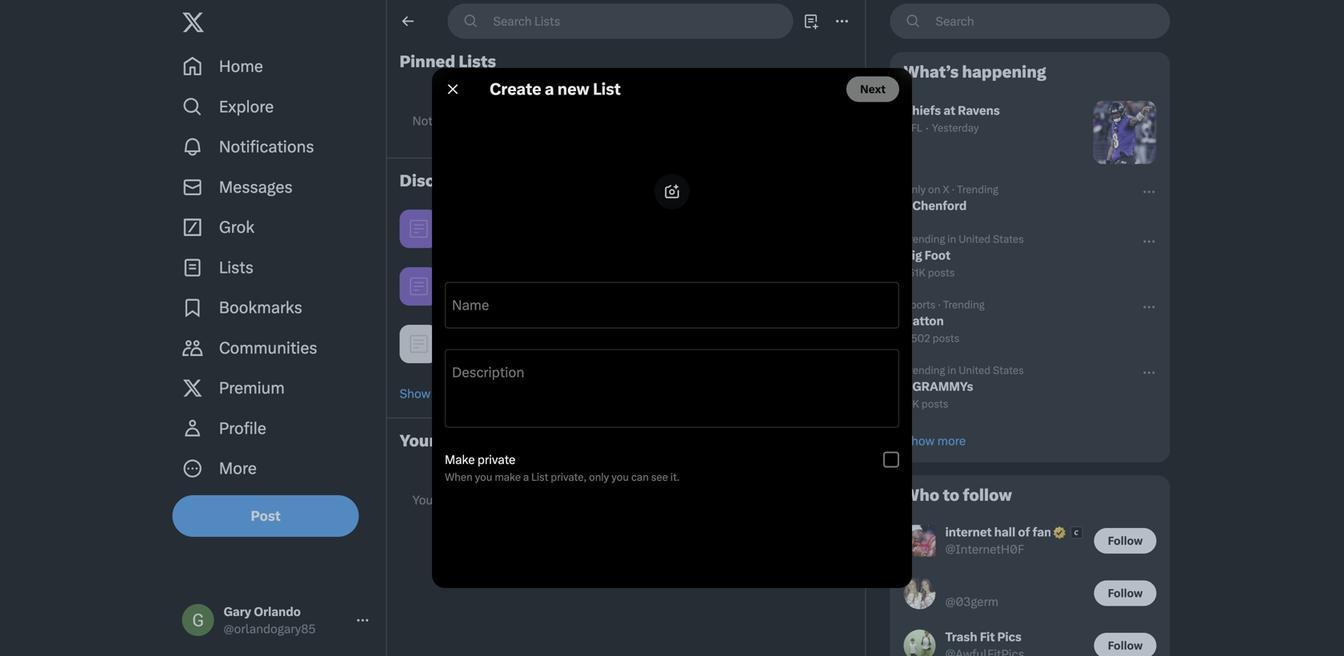 Task type: vqa. For each thing, say whether or not it's contained in the screenshot.
I
no



Task type: locate. For each thing, give the bounding box(es) containing it.
new right "discover"
[[473, 171, 505, 190]]

0 vertical spatial show more link
[[387, 373, 866, 415]]

#chenford
[[904, 198, 967, 213]]

· right sports on the top of the page
[[938, 299, 941, 311]]

2 united from the top
[[959, 364, 991, 377]]

· inside only on x · trending #chenford
[[952, 183, 955, 196]]

united for #grammys
[[959, 364, 991, 377]]

internet hall of fame link
[[946, 524, 1085, 541]]

0 vertical spatial including
[[551, 289, 595, 301]]

show more link for pinned lists
[[387, 373, 866, 415]]

see inside lists timeline element
[[473, 114, 493, 128]]

1 vertical spatial list
[[532, 471, 549, 484]]

0 vertical spatial in
[[948, 233, 957, 245]]

including down members
[[551, 289, 595, 301]]

· right 'x'
[[952, 183, 955, 196]]

· right "nfl"
[[926, 121, 929, 135]]

when down 'make'
[[445, 471, 473, 484]]

make
[[445, 453, 475, 467]]

1 vertical spatial united
[[959, 364, 991, 377]]

search query text field for search search box
[[926, 4, 1170, 38]]

states for big foot
[[993, 233, 1024, 245]]

what's
[[904, 62, 959, 82]]

can
[[631, 471, 649, 484]]

769
[[483, 347, 501, 359]]

show more link up follow
[[891, 420, 1170, 462]]

2 vertical spatial posts
[[922, 398, 949, 410]]

show more up your lists
[[400, 387, 462, 401]]

lists down the grok
[[219, 258, 254, 277]]

more
[[434, 387, 462, 401], [938, 434, 966, 448]]

@scottgombar
[[595, 347, 669, 359]]

list up or
[[532, 471, 549, 484]]

0 vertical spatial show
[[400, 387, 431, 401]]

1 vertical spatial follow button
[[1095, 581, 1157, 606]]

your lists
[[400, 431, 477, 451]]

a inside make private when you make a list private, only you can see it.
[[523, 471, 529, 484]]

0 vertical spatial a
[[545, 80, 554, 99]]

show more down 11k
[[904, 434, 966, 448]]

bookmarks
[[219, 298, 302, 317]]

follow for "internet hall of fame" link
[[1108, 534, 1143, 548]]

1 vertical spatial see
[[651, 471, 668, 484]]

next button
[[847, 76, 900, 102]]

of
[[1018, 525, 1030, 539]]

0 horizontal spatial list
[[532, 471, 549, 484]]

—
[[542, 114, 554, 128]]

to
[[459, 114, 470, 128], [677, 114, 689, 128], [943, 486, 960, 505]]

united
[[959, 233, 991, 245], [959, 364, 991, 377]]

yanks · 39 members
[[451, 271, 555, 285]]

1 vertical spatial a
[[523, 471, 529, 484]]

search query text field for search lists search field
[[484, 4, 793, 38]]

here.
[[805, 493, 832, 507]]

0 vertical spatial followers
[[505, 289, 549, 301]]

3 follow from the top
[[1108, 639, 1143, 653]]

show for pinned
[[400, 387, 431, 401]]

1 in from the top
[[948, 233, 957, 245]]

to right nothing
[[459, 114, 470, 128]]

more for what's
[[938, 434, 966, 448]]

2 horizontal spatial you
[[677, 493, 697, 507]]

show more link down @scottgombar on the left
[[387, 373, 866, 415]]

1 vertical spatial new
[[473, 171, 505, 190]]

follow for trash fit pics link
[[1108, 639, 1143, 653]]

list up nothing to see here yet — pin your favorite lists to access them quickly.
[[593, 80, 621, 99]]

trending in united states #grammys 11k posts
[[904, 364, 1024, 410]]

states for #grammys
[[993, 364, 1024, 377]]

you
[[475, 471, 493, 484], [612, 471, 629, 484], [677, 493, 697, 507]]

including
[[551, 289, 595, 301], [549, 347, 593, 359]]

1 follow button from the top
[[1095, 528, 1157, 554]]

0 horizontal spatial a
[[523, 471, 529, 484]]

you left can
[[612, 471, 629, 484]]

0 vertical spatial more
[[434, 387, 462, 401]]

states inside trending in united states big foot 161k posts
[[993, 233, 1024, 245]]

posts down the hatton
[[933, 332, 960, 345]]

you down private
[[475, 471, 493, 484]]

1 vertical spatial show more
[[904, 434, 966, 448]]

messages
[[219, 178, 293, 197]]

2 in from the top
[[948, 364, 957, 377]]

see left "here"
[[473, 114, 493, 128]]

gary orlando @orlandogary85
[[224, 605, 316, 636]]

in up #grammys
[[948, 364, 957, 377]]

1 vertical spatial including
[[549, 347, 593, 359]]

0 vertical spatial list
[[593, 80, 621, 99]]

states
[[993, 233, 1024, 245], [993, 364, 1024, 377]]

trash fit pics
[[946, 630, 1022, 644]]

posts down the foot
[[928, 267, 955, 279]]

followers down members
[[505, 289, 549, 301]]

you left do,
[[677, 493, 697, 507]]

your
[[577, 114, 602, 128]]

in for #grammys
[[948, 364, 957, 377]]

1 horizontal spatial show more
[[904, 434, 966, 448]]

1 horizontal spatial show
[[904, 434, 935, 448]]

states inside trending in united states #grammys 11k posts
[[993, 364, 1024, 377]]

2 horizontal spatial to
[[943, 486, 960, 505]]

0 horizontal spatial more
[[434, 387, 462, 401]]

a up —
[[545, 80, 554, 99]]

1 horizontal spatial show more link
[[891, 420, 1170, 462]]

1 horizontal spatial list
[[593, 80, 621, 99]]

show more link
[[387, 373, 866, 415], [891, 420, 1170, 462]]

·
[[926, 121, 929, 135], [952, 183, 955, 196], [489, 271, 492, 284], [938, 299, 941, 311]]

your
[[400, 431, 436, 451]]

1 search query text field from the left
[[484, 4, 793, 38]]

posts down #grammys
[[922, 398, 949, 410]]

lists.
[[610, 493, 639, 507]]

yet
[[523, 114, 540, 128]]

1 follow from the top
[[1108, 534, 1143, 548]]

0 vertical spatial when
[[445, 471, 473, 484]]

lists
[[459, 52, 496, 71], [649, 114, 675, 128], [509, 171, 546, 190], [219, 258, 254, 277], [439, 431, 477, 451]]

to inside section
[[943, 486, 960, 505]]

home link
[[172, 46, 380, 87]]

see inside make private when you make a list private, only you can see it.
[[651, 471, 668, 484]]

lists down the yet
[[509, 171, 546, 190]]

show inside lists timeline element
[[400, 387, 431, 401]]

in inside trending in united states big foot 161k posts
[[948, 233, 957, 245]]

@interneth0f link
[[946, 541, 1024, 557]]

2 search query text field from the left
[[926, 4, 1170, 38]]

in up the foot
[[948, 233, 957, 245]]

1 vertical spatial when
[[642, 493, 674, 507]]

new
[[558, 80, 590, 99], [473, 171, 505, 190]]

· left 39
[[489, 271, 492, 284]]

0 vertical spatial united
[[959, 233, 991, 245]]

only
[[904, 183, 926, 196]]

united up #grammys
[[959, 364, 991, 377]]

@orlandogary85
[[224, 622, 316, 636]]

0 horizontal spatial show more link
[[387, 373, 866, 415]]

new inside lists timeline element
[[473, 171, 505, 190]]

home
[[219, 57, 263, 76]]

show more for what's
[[904, 434, 966, 448]]

None text field
[[452, 305, 892, 321], [452, 373, 892, 421], [452, 305, 892, 321], [452, 373, 892, 421]]

followers for 402
[[505, 289, 549, 301]]

what's happening
[[904, 62, 1047, 82]]

1 horizontal spatial see
[[651, 471, 668, 484]]

trending right 'x'
[[957, 183, 999, 196]]

follow
[[1108, 534, 1143, 548], [1108, 587, 1143, 600], [1108, 639, 1143, 653]]

follow button for "internet hall of fame" link
[[1095, 528, 1157, 554]]

in
[[948, 233, 957, 245], [948, 364, 957, 377]]

bookmarks link
[[172, 288, 380, 328]]

trending up big
[[904, 233, 945, 245]]

followers right 769
[[503, 347, 547, 359]]

internet
[[946, 525, 992, 539]]

0 horizontal spatial new
[[473, 171, 505, 190]]

1,502
[[904, 332, 931, 345]]

new inside the create a new list 'group'
[[558, 80, 590, 99]]

only on x · trending #chenford
[[904, 183, 999, 213]]

1 horizontal spatial more
[[938, 434, 966, 448]]

trash
[[946, 630, 978, 644]]

primary navigation
[[172, 46, 380, 489]]

more down 'description'
[[434, 387, 462, 401]]

0 vertical spatial show more
[[400, 387, 462, 401]]

to right who
[[943, 486, 960, 505]]

united down only on x · trending #chenford
[[959, 233, 991, 245]]

Search query text field
[[484, 4, 793, 38], [926, 4, 1170, 38]]

@03germ
[[946, 595, 999, 609]]

· inside chiefs at ravens nfl · yesterday
[[926, 121, 929, 135]]

to left access
[[677, 114, 689, 128]]

more up who to follow
[[938, 434, 966, 448]]

1 vertical spatial more
[[938, 434, 966, 448]]

1 united from the top
[[959, 233, 991, 245]]

a right make
[[523, 471, 529, 484]]

any
[[587, 493, 607, 507]]

0 horizontal spatial show
[[400, 387, 431, 401]]

Search Lists search field
[[448, 4, 794, 39]]

trending in united states big foot 161k posts
[[904, 233, 1024, 279]]

1 vertical spatial show
[[904, 434, 935, 448]]

1 vertical spatial followers
[[503, 347, 547, 359]]

nothing
[[413, 114, 456, 128]]

posts inside trending in united states #grammys 11k posts
[[922, 398, 949, 410]]

Search search field
[[890, 4, 1171, 39]]

when down it.
[[642, 493, 674, 507]]

0 vertical spatial states
[[993, 233, 1024, 245]]

created
[[479, 493, 521, 507]]

search query text field inside search lists search field
[[484, 4, 793, 38]]

2 vertical spatial follow
[[1108, 639, 1143, 653]]

them
[[733, 114, 761, 128]]

2 states from the top
[[993, 364, 1024, 377]]

create a new list
[[490, 80, 621, 99]]

posts inside trending in united states big foot 161k posts
[[928, 267, 955, 279]]

on
[[928, 183, 941, 196]]

show up your
[[400, 387, 431, 401]]

communities
[[219, 338, 317, 358]]

you
[[413, 493, 433, 507]]

2 vertical spatial follow button
[[1095, 633, 1157, 656]]

notifications link
[[172, 127, 380, 167]]

@keithfcollins
[[597, 289, 669, 301]]

1 horizontal spatial new
[[558, 80, 590, 99]]

access
[[691, 114, 730, 128]]

1 horizontal spatial search query text field
[[926, 4, 1170, 38]]

in inside trending in united states #grammys 11k posts
[[948, 364, 957, 377]]

0 horizontal spatial when
[[445, 471, 473, 484]]

only
[[589, 471, 609, 484]]

new up pin
[[558, 80, 590, 99]]

search query text field inside search search box
[[926, 4, 1170, 38]]

profile
[[219, 419, 266, 438]]

see left it.
[[651, 471, 668, 484]]

including down the 402 followers including @keithfcollins
[[549, 347, 593, 359]]

2 follow from the top
[[1108, 587, 1143, 600]]

0 vertical spatial follow
[[1108, 534, 1143, 548]]

list
[[593, 80, 621, 99], [532, 471, 549, 484]]

show for what's
[[904, 434, 935, 448]]

sports · trending hatton 1,502 posts
[[904, 299, 985, 345]]

show down 11k
[[904, 434, 935, 448]]

trending up #grammys
[[904, 364, 945, 377]]

see
[[473, 114, 493, 128], [651, 471, 668, 484]]

x
[[943, 183, 950, 196]]

gary
[[224, 605, 251, 619]]

create a new list dialog
[[0, 0, 1345, 656]]

post
[[251, 508, 281, 524]]

0 horizontal spatial to
[[459, 114, 470, 128]]

show more inside lists timeline element
[[400, 387, 462, 401]]

1 vertical spatial in
[[948, 364, 957, 377]]

161k
[[904, 267, 926, 279]]

united inside trending in united states big foot 161k posts
[[959, 233, 991, 245]]

@interneth0f
[[946, 542, 1024, 557]]

0 vertical spatial posts
[[928, 267, 955, 279]]

lists link
[[172, 248, 380, 288]]

pics
[[998, 630, 1022, 644]]

0 vertical spatial new
[[558, 80, 590, 99]]

1 states from the top
[[993, 233, 1024, 245]]

more inside lists timeline element
[[434, 387, 462, 401]]

trending up the hatton
[[943, 299, 985, 311]]

1 vertical spatial follow
[[1108, 587, 1143, 600]]

0 horizontal spatial show more
[[400, 387, 462, 401]]

3 follow button from the top
[[1095, 633, 1157, 656]]

to for nothing
[[459, 114, 470, 128]]

united inside trending in united states #grammys 11k posts
[[959, 364, 991, 377]]

1 horizontal spatial when
[[642, 493, 674, 507]]

0 vertical spatial follow button
[[1095, 528, 1157, 554]]

0 horizontal spatial see
[[473, 114, 493, 128]]

1 vertical spatial states
[[993, 364, 1024, 377]]

1 vertical spatial posts
[[933, 332, 960, 345]]

0 horizontal spatial search query text field
[[484, 4, 793, 38]]

1 vertical spatial show more link
[[891, 420, 1170, 462]]

next
[[860, 82, 886, 96]]

0 vertical spatial see
[[473, 114, 493, 128]]

1 horizontal spatial a
[[545, 80, 554, 99]]

hatton
[[904, 314, 944, 328]]



Task type: describe. For each thing, give the bounding box(es) containing it.
here
[[495, 114, 520, 128]]

members
[[510, 271, 555, 284]]

11k
[[904, 398, 920, 410]]

chiefs at ravens nfl · yesterday
[[904, 103, 1000, 135]]

up
[[788, 493, 802, 507]]

pin
[[557, 114, 574, 128]]

name
[[452, 297, 489, 313]]

explore link
[[172, 87, 380, 127]]

create
[[490, 80, 542, 99]]

@03germ link
[[946, 594, 999, 610]]

yanks
[[451, 271, 486, 285]]

at
[[944, 103, 956, 118]]

nfl
[[904, 122, 923, 134]]

when inside make private when you make a list private, only you can see it.
[[445, 471, 473, 484]]

1 horizontal spatial to
[[677, 114, 689, 128]]

haven't
[[436, 493, 476, 507]]

premium link
[[172, 368, 380, 408]]

internet hall of fame
[[946, 525, 1062, 539]]

notifications
[[219, 137, 314, 157]]

lists up 'make'
[[439, 431, 477, 451]]

· inside yanks · 39 members
[[489, 271, 492, 284]]

including for @scottgombar
[[549, 347, 593, 359]]

description
[[452, 365, 525, 381]]

show more link for what's happening
[[891, 420, 1170, 462]]

explore
[[219, 97, 274, 116]]

communities link
[[172, 328, 380, 368]]

discover new lists
[[400, 171, 546, 190]]

premium
[[219, 379, 285, 398]]

grok link
[[172, 207, 380, 248]]

trending inside trending in united states big foot 161k posts
[[904, 233, 945, 245]]

make private when you make a list private, only you can see it.
[[445, 453, 680, 484]]

lists inside lists link
[[219, 258, 254, 277]]

orlando
[[254, 605, 301, 619]]

fit
[[980, 630, 995, 644]]

grok
[[219, 218, 255, 237]]

nothing to see here yet — pin your favorite lists to access them quickly.
[[413, 114, 806, 128]]

favorite
[[604, 114, 646, 128]]

402
[[483, 289, 503, 301]]

it.
[[671, 471, 680, 484]]

402 followers including @keithfcollins
[[483, 289, 669, 301]]

happening
[[962, 62, 1047, 82]]

to for who
[[943, 486, 960, 505]]

trending inside sports · trending hatton 1,502 posts
[[943, 299, 985, 311]]

trending inside trending in united states #grammys 11k posts
[[904, 364, 945, 377]]

followed
[[537, 493, 585, 507]]

you haven't created or followed any lists. when you do, they'll show up here.
[[413, 493, 832, 507]]

private
[[478, 453, 516, 467]]

#grammys
[[904, 379, 974, 394]]

trending inside only on x · trending #chenford
[[957, 183, 999, 196]]

769 followers including @scottgombar
[[483, 347, 669, 359]]

more for pinned
[[434, 387, 462, 401]]

· inside sports · trending hatton 1,502 posts
[[938, 299, 941, 311]]

list inside make private when you make a list private, only you can see it.
[[532, 471, 549, 484]]

they'll
[[720, 493, 753, 507]]

messages link
[[172, 167, 380, 207]]

united for big foot
[[959, 233, 991, 245]]

in for big foot
[[948, 233, 957, 245]]

trash fit pics link
[[946, 629, 1025, 646]]

private,
[[551, 471, 587, 484]]

discover
[[400, 171, 469, 190]]

yesterday
[[932, 122, 979, 134]]

1 horizontal spatial you
[[612, 471, 629, 484]]

chiefs
[[904, 103, 941, 118]]

posts inside sports · trending hatton 1,502 posts
[[933, 332, 960, 345]]

lists up create
[[459, 52, 496, 71]]

wfan
[[451, 328, 486, 343]]

followers for 769
[[503, 347, 547, 359]]

who to follow section
[[891, 476, 1170, 656]]

follow button for trash fit pics link
[[1095, 633, 1157, 656]]

fame
[[1033, 525, 1062, 539]]

verified account image
[[1052, 525, 1067, 540]]

hall
[[995, 525, 1016, 539]]

pinned
[[400, 52, 456, 71]]

39
[[495, 271, 507, 284]]

create a new list group
[[0, 0, 1345, 656]]

0 horizontal spatial you
[[475, 471, 493, 484]]

follow
[[963, 486, 1012, 505]]

ravens
[[958, 103, 1000, 118]]

2 follow button from the top
[[1095, 581, 1157, 606]]

who
[[904, 486, 940, 505]]

pinned lists
[[400, 52, 496, 71]]

show more for pinned
[[400, 387, 462, 401]]

you inside lists timeline element
[[677, 493, 697, 507]]

big
[[904, 248, 922, 263]]

or
[[523, 493, 535, 507]]

lists timeline element
[[387, 0, 866, 656]]

sports
[[904, 299, 936, 311]]

do,
[[699, 493, 717, 507]]

profile link
[[172, 408, 380, 449]]

post link
[[172, 495, 359, 537]]

quickly.
[[764, 114, 806, 128]]

lists right favorite in the left of the page
[[649, 114, 675, 128]]

including for @keithfcollins
[[551, 289, 595, 301]]

when inside lists timeline element
[[642, 493, 674, 507]]

show
[[755, 493, 785, 507]]



